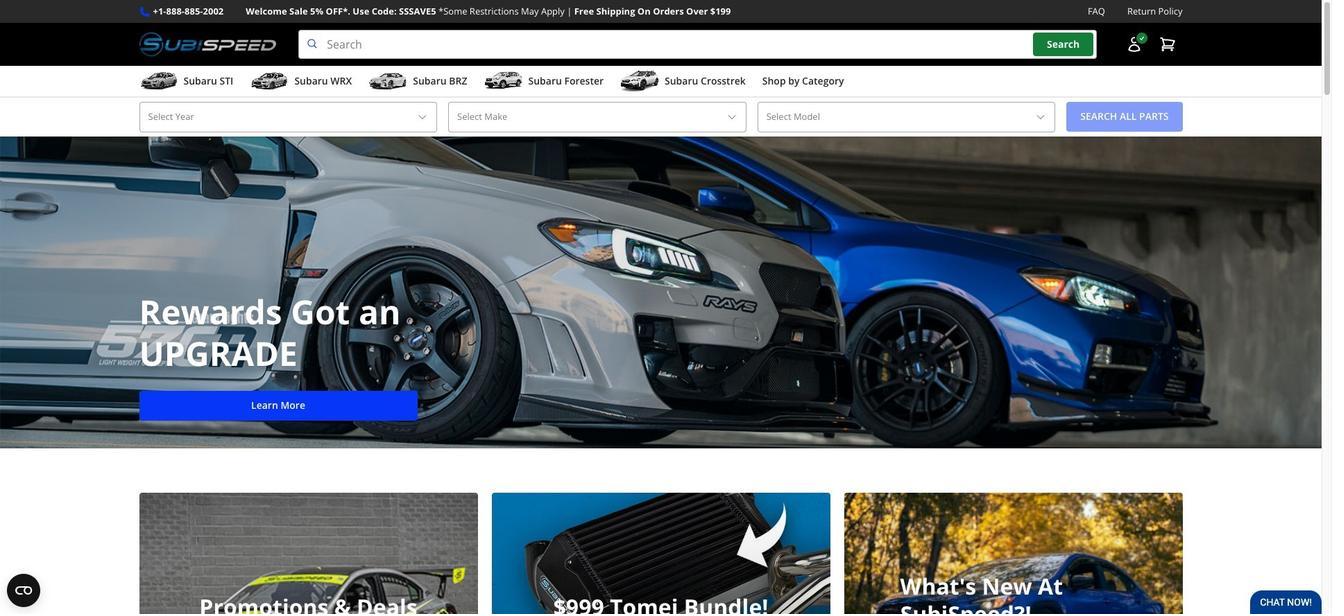 Task type: locate. For each thing, give the bounding box(es) containing it.
button image
[[1126, 36, 1143, 53]]

a subaru crosstrek thumbnail image image
[[620, 71, 659, 92]]

Select Year button
[[139, 102, 437, 132]]

Select Make button
[[448, 102, 746, 132]]

coilovers image
[[492, 493, 830, 615]]

search input field
[[299, 30, 1097, 59]]

Select Model button
[[758, 102, 1056, 132]]

earn rewards image
[[844, 493, 1183, 615]]

a subaru sti thumbnail image image
[[139, 71, 178, 92]]

a subaru wrx thumbnail image image
[[250, 71, 289, 92]]

rewards program image
[[0, 136, 1322, 449]]

a subaru forester thumbnail image image
[[484, 71, 523, 92]]



Task type: vqa. For each thing, say whether or not it's contained in the screenshot.
Subispeed logo
yes



Task type: describe. For each thing, give the bounding box(es) containing it.
select year image
[[417, 112, 428, 123]]

subispeed logo image
[[139, 30, 276, 59]]

deals image
[[139, 493, 478, 615]]

a subaru brz thumbnail image image
[[369, 71, 408, 92]]

select model image
[[1036, 112, 1047, 123]]

open widget image
[[7, 575, 40, 608]]

select make image
[[726, 112, 737, 123]]



